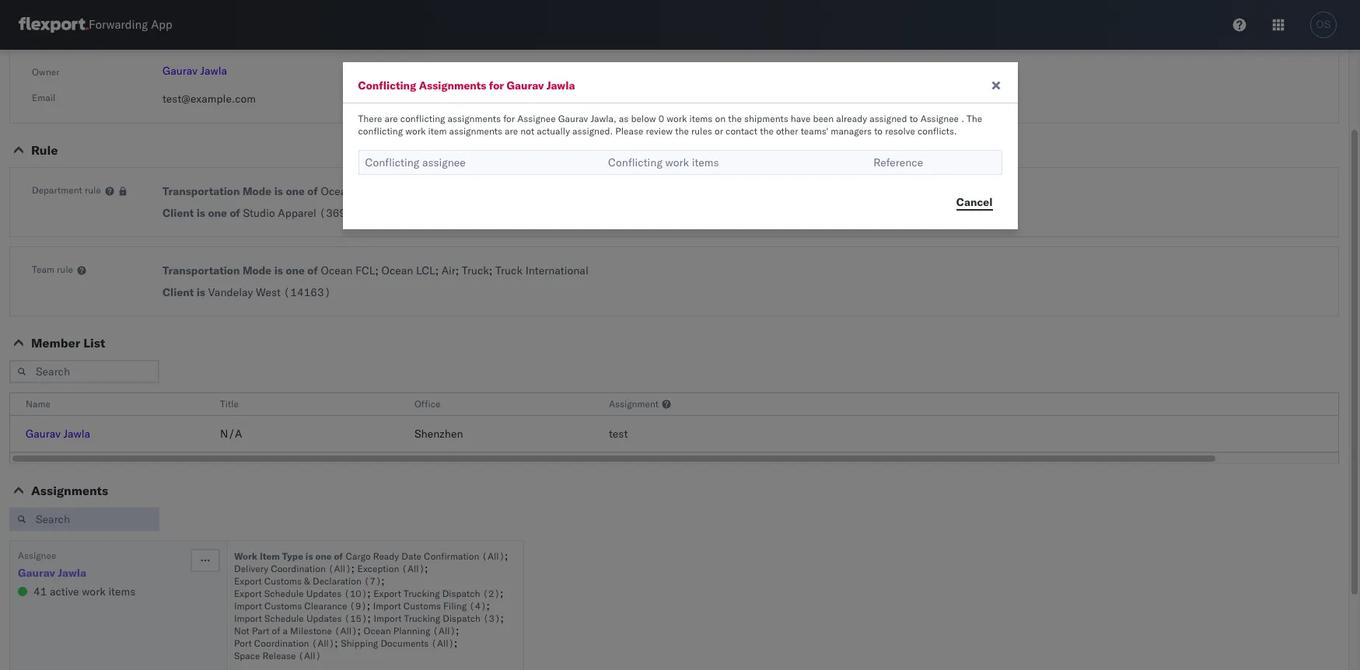 Task type: vqa. For each thing, say whether or not it's contained in the screenshot.


Task type: describe. For each thing, give the bounding box(es) containing it.
been
[[813, 113, 834, 124]]

have
[[791, 113, 811, 124]]

or
[[715, 125, 723, 137]]

mode for vandelay
[[243, 264, 272, 278]]

other
[[776, 125, 798, 137]]

list
[[83, 335, 105, 351]]

jawla inside assignee gaurav jawla
[[58, 566, 86, 580]]

owner
[[32, 66, 60, 78]]

ocean up the (14163)
[[321, 264, 353, 278]]

conflicting for conflicting assignments for gaurav jawla
[[358, 79, 416, 93]]

work right active
[[82, 585, 106, 599]]

1 horizontal spatial assignee
[[517, 113, 556, 124]]

to inside . the conflicting work item assignments are not actually assigned. please review the rules or contact the other teams' managers to resolve conflicts.
[[874, 125, 883, 137]]

lcl
[[416, 264, 435, 278]]

1 horizontal spatial to
[[910, 113, 918, 124]]

work item type is one of
[[234, 551, 343, 562]]

title
[[220, 398, 239, 410]]

.
[[961, 113, 964, 124]]

milestone
[[290, 625, 332, 637]]

gaurav jawla link for 41
[[18, 565, 86, 581]]

os button
[[1306, 7, 1341, 43]]

(9)
[[350, 600, 367, 612]]

conflicting for conflicting assignee
[[365, 156, 419, 170]]

transportation mode is one of for studio
[[163, 184, 318, 198]]

declaration
[[313, 575, 362, 587]]

gaurav inside assignee gaurav jawla
[[18, 566, 55, 580]]

rules
[[691, 125, 712, 137]]

reference
[[873, 156, 923, 170]]

1 vertical spatial items
[[692, 156, 719, 170]]

0 vertical spatial dispatch
[[442, 588, 480, 600]]

there
[[358, 113, 382, 124]]

flexport. image
[[19, 17, 89, 33]]

please
[[615, 125, 643, 137]]

member
[[31, 335, 80, 351]]

client is one of
[[163, 206, 240, 220]]

client for client is one of
[[163, 206, 194, 220]]

space
[[234, 650, 260, 662]]

41 active work items
[[33, 585, 135, 599]]

part
[[252, 625, 269, 637]]

ocean left lcl
[[381, 264, 413, 278]]

(36919)
[[319, 206, 366, 220]]

1 horizontal spatial the
[[728, 113, 742, 124]]

Search text field
[[9, 508, 159, 531]]

active
[[50, 585, 79, 599]]

conflicting for conflicting work items
[[608, 156, 662, 170]]

cancel button
[[947, 191, 1002, 214]]

customs up a
[[264, 600, 302, 612]]

2 vertical spatial items
[[108, 585, 135, 599]]

cancel
[[956, 195, 993, 209]]

assigned.
[[572, 125, 613, 137]]

client for client is
[[163, 285, 194, 299]]

rule for client is one of
[[85, 184, 101, 196]]

1 updates from the top
[[306, 588, 342, 600]]

conflicting for work
[[358, 125, 403, 137]]

cargo
[[346, 551, 371, 562]]

clearance
[[304, 600, 347, 612]]

(3)
[[483, 613, 500, 624]]

conflicting for assignments
[[400, 113, 445, 124]]

0
[[658, 113, 664, 124]]

planning
[[393, 625, 430, 637]]

gaurav up 'not'
[[507, 79, 544, 93]]

assignee
[[422, 156, 466, 170]]

team
[[32, 264, 54, 275]]

gaurav down name
[[26, 427, 61, 441]]

shipping
[[341, 638, 378, 649]]

a
[[283, 625, 288, 637]]

ocean up (36919)
[[321, 184, 353, 198]]

forwarding
[[89, 17, 148, 32]]

assignee inside assignee gaurav jawla
[[18, 550, 56, 561]]

customs left &
[[264, 575, 302, 587]]

assignment
[[609, 398, 659, 410]]

1 vertical spatial schedule
[[264, 613, 304, 624]]

transportation mode is one of for vandelay
[[163, 264, 318, 278]]

gaurav jawla for the gaurav jawla link associated with test@example.com
[[163, 64, 227, 78]]

jawla down search text field
[[63, 427, 90, 441]]

already
[[836, 113, 867, 124]]

is left vandelay
[[197, 285, 205, 299]]

41
[[33, 585, 47, 599]]

cargo ready date confirmation (all) ; delivery coordination (all) ; exception (all) ; export customs & declaration (7) ; export schedule updates (10) ; export trucking dispatch (2) ; import customs clearance (9) ; import customs filing (4) ; import schedule updates (15) ; import trucking dispatch (3) ; not part of a milestone (all) ; ocean planning (all) ; port coordination (all) ; shipping documents (all) ; space release (all)
[[234, 549, 508, 662]]

gaurav up test@example.com
[[163, 64, 197, 78]]

one left studio
[[208, 206, 227, 220]]

actually
[[537, 125, 570, 137]]

. the conflicting work item assignments are not actually assigned. please review the rules or contact the other teams' managers to resolve conflicts.
[[358, 113, 982, 137]]

the
[[967, 113, 982, 124]]

rule
[[31, 142, 58, 158]]

Search text field
[[9, 360, 159, 383]]

exception
[[357, 563, 399, 575]]

on
[[715, 113, 726, 124]]

email
[[32, 92, 55, 103]]

n/a
[[220, 427, 242, 441]]

(7)
[[364, 575, 381, 587]]

ocean inside cargo ready date confirmation (all) ; delivery coordination (all) ; exception (all) ; export customs & declaration (7) ; export schedule updates (10) ; export trucking dispatch (2) ; import customs clearance (9) ; import customs filing (4) ; import schedule updates (15) ; import trucking dispatch (3) ; not part of a milestone (all) ; ocean planning (all) ; port coordination (all) ; shipping documents (all) ; space release (all)
[[364, 625, 391, 637]]

os
[[1316, 19, 1331, 30]]

contact
[[726, 125, 757, 137]]

there are conflicting assignments for assignee gaurav jawla , as below 0 work items on the shipments have been already assigned to assignee
[[358, 113, 959, 124]]

resolve
[[885, 125, 915, 137]]

delivery
[[234, 563, 268, 575]]

ocean fcl ;
[[321, 184, 381, 198]]

0 vertical spatial for
[[489, 79, 504, 93]]

jawla up assigned.
[[591, 113, 614, 124]]

below
[[631, 113, 656, 124]]

work
[[234, 551, 257, 562]]

as
[[619, 113, 629, 124]]

test@example.com
[[163, 92, 256, 106]]

forwarding app link
[[19, 17, 172, 33]]

assignee gaurav jawla
[[18, 550, 86, 580]]

conflicting assignee
[[365, 156, 466, 170]]

filing
[[443, 600, 467, 612]]

confirmation
[[424, 551, 479, 562]]

(10)
[[344, 588, 367, 600]]

client is
[[163, 285, 205, 299]]

0 vertical spatial assignments
[[448, 113, 501, 124]]

1 vertical spatial assignments
[[31, 483, 108, 498]]

not
[[520, 125, 534, 137]]

vandelay
[[208, 285, 253, 299]]

0 vertical spatial are
[[385, 113, 398, 124]]

shenzhen
[[414, 427, 463, 441]]

conflicts.
[[918, 125, 957, 137]]



Task type: locate. For each thing, give the bounding box(es) containing it.
1 vertical spatial rule
[[57, 264, 73, 275]]

0 horizontal spatial assignee
[[18, 550, 56, 561]]

rule for client is
[[57, 264, 73, 275]]

1 vertical spatial gaurav jawla link
[[26, 427, 90, 441]]

export
[[234, 575, 262, 587], [234, 588, 262, 600], [373, 588, 401, 600]]

review
[[646, 125, 673, 137]]

items
[[689, 113, 713, 124], [692, 156, 719, 170], [108, 585, 135, 599]]

0 horizontal spatial are
[[385, 113, 398, 124]]

conflicting up item
[[400, 113, 445, 124]]

1 vertical spatial fcl
[[355, 264, 375, 278]]

customs
[[264, 575, 302, 587], [264, 600, 302, 612], [403, 600, 441, 612]]

(15)
[[344, 613, 367, 624]]

release
[[263, 650, 296, 662]]

team rule
[[32, 264, 73, 275]]

is
[[274, 184, 283, 198], [197, 206, 205, 220], [274, 264, 283, 278], [197, 285, 205, 299], [305, 551, 313, 562]]

ocean up 'shipping'
[[364, 625, 391, 637]]

2 truck from the left
[[495, 264, 523, 278]]

1 vertical spatial client
[[163, 285, 194, 299]]

2 transportation from the top
[[163, 264, 240, 278]]

1 vertical spatial dispatch
[[443, 613, 481, 624]]

&
[[304, 575, 310, 587]]

assignee up 41
[[18, 550, 56, 561]]

0 vertical spatial schedule
[[264, 588, 304, 600]]

mode up studio
[[243, 184, 272, 198]]

assignments inside . the conflicting work item assignments are not actually assigned. please review the rules or contact the other teams' managers to resolve conflicts.
[[449, 125, 502, 137]]

0 horizontal spatial rule
[[57, 264, 73, 275]]

apparel
[[278, 206, 316, 220]]

2 trucking from the top
[[404, 613, 440, 624]]

one up the (14163)
[[286, 264, 305, 278]]

0 vertical spatial updates
[[306, 588, 342, 600]]

1 horizontal spatial rule
[[85, 184, 101, 196]]

0 horizontal spatial truck
[[462, 264, 489, 278]]

one up declaration
[[315, 551, 332, 562]]

customs up planning
[[403, 600, 441, 612]]

updates down clearance
[[306, 613, 342, 624]]

conflicting assignments for gaurav jawla
[[358, 79, 575, 93]]

the left rules
[[675, 125, 689, 137]]

conflicting down there
[[365, 156, 419, 170]]

trucking
[[404, 588, 440, 600], [404, 613, 440, 624]]

studio apparel (36919)
[[243, 206, 366, 220]]

coordination down the type
[[271, 563, 326, 575]]

air
[[441, 264, 456, 278]]

truck right the air
[[462, 264, 489, 278]]

transportation
[[163, 184, 240, 198], [163, 264, 240, 278]]

transportation mode is one of up studio
[[163, 184, 318, 198]]

gaurav jawla up test@example.com
[[163, 64, 227, 78]]

client
[[163, 206, 194, 220], [163, 285, 194, 299]]

gaurav jawla link up test@example.com
[[163, 64, 227, 78]]

transportation up client is
[[163, 264, 240, 278]]

1 vertical spatial for
[[503, 113, 515, 124]]

1 horizontal spatial gaurav jawla
[[163, 64, 227, 78]]

office
[[414, 398, 440, 410]]

conflicting up there
[[358, 79, 416, 93]]

dispatch up filing in the bottom left of the page
[[442, 588, 480, 600]]

vandelay west (14163)
[[208, 285, 331, 299]]

1 vertical spatial coordination
[[254, 638, 309, 649]]

0 horizontal spatial assignments
[[31, 483, 108, 498]]

gaurav jawla down name
[[26, 427, 90, 441]]

0 vertical spatial gaurav jawla
[[163, 64, 227, 78]]

assignments down conflicting assignments for gaurav jawla
[[448, 113, 501, 124]]

transportation up client is one of
[[163, 184, 240, 198]]

jawla
[[200, 64, 227, 78], [547, 79, 575, 93], [591, 113, 614, 124], [63, 427, 90, 441], [58, 566, 86, 580]]

department rule
[[32, 184, 101, 196]]

2 horizontal spatial assignee
[[920, 113, 959, 124]]

conflicting inside . the conflicting work item assignments are not actually assigned. please review the rules or contact the other teams' managers to resolve conflicts.
[[358, 125, 403, 137]]

gaurav jawla link up 41
[[18, 565, 86, 581]]

0 vertical spatial coordination
[[271, 563, 326, 575]]

not
[[234, 625, 250, 637]]

1 vertical spatial mode
[[243, 264, 272, 278]]

;
[[375, 184, 379, 198], [375, 264, 379, 278], [435, 264, 439, 278], [456, 264, 459, 278], [489, 264, 492, 278], [505, 549, 508, 563], [351, 561, 355, 575], [425, 561, 428, 575], [381, 574, 385, 588], [367, 586, 371, 600], [500, 586, 503, 600], [367, 599, 370, 613], [486, 599, 490, 613], [367, 611, 371, 625], [500, 611, 504, 625], [357, 624, 361, 638], [456, 624, 459, 638], [335, 636, 338, 650], [454, 636, 458, 650]]

import
[[234, 600, 262, 612], [373, 600, 401, 612], [234, 613, 262, 624], [374, 613, 402, 624]]

shipments
[[744, 113, 788, 124]]

forwarding app
[[89, 17, 172, 32]]

work down review
[[665, 156, 689, 170]]

mode for studio
[[243, 184, 272, 198]]

items up rules
[[689, 113, 713, 124]]

coordination up release
[[254, 638, 309, 649]]

0 horizontal spatial the
[[675, 125, 689, 137]]

assignee
[[517, 113, 556, 124], [920, 113, 959, 124], [18, 550, 56, 561]]

work right '0'
[[667, 113, 687, 124]]

1 vertical spatial updates
[[306, 613, 342, 624]]

0 vertical spatial rule
[[85, 184, 101, 196]]

(all)
[[482, 551, 505, 562], [328, 563, 351, 575], [402, 563, 425, 575], [334, 625, 357, 637], [433, 625, 456, 637], [312, 638, 335, 649], [431, 638, 454, 649], [298, 650, 321, 662]]

assignments up search text box
[[31, 483, 108, 498]]

rule right team
[[57, 264, 73, 275]]

conflicting down please
[[608, 156, 662, 170]]

truck left international
[[495, 264, 523, 278]]

work left item
[[405, 125, 426, 137]]

0 vertical spatial trucking
[[404, 588, 440, 600]]

to up resolve
[[910, 113, 918, 124]]

2 vertical spatial gaurav jawla link
[[18, 565, 86, 581]]

dispatch down filing in the bottom left of the page
[[443, 613, 481, 624]]

mode
[[243, 184, 272, 198], [243, 264, 272, 278]]

items down rules
[[692, 156, 719, 170]]

1 horizontal spatial truck
[[495, 264, 523, 278]]

teams'
[[801, 125, 828, 137]]

2 client from the top
[[163, 285, 194, 299]]

jawla up active
[[58, 566, 86, 580]]

0 horizontal spatial to
[[874, 125, 883, 137]]

1 transportation from the top
[[163, 184, 240, 198]]

gaurav jawla
[[163, 64, 227, 78], [26, 427, 90, 441]]

fcl up (36919)
[[355, 184, 375, 198]]

1 mode from the top
[[243, 184, 272, 198]]

west
[[256, 285, 281, 299]]

2 transportation mode is one of from the top
[[163, 264, 318, 278]]

1 vertical spatial conflicting
[[358, 125, 403, 137]]

are left 'not'
[[505, 125, 518, 137]]

is right the type
[[305, 551, 313, 562]]

0 vertical spatial items
[[689, 113, 713, 124]]

documents
[[381, 638, 429, 649]]

1 truck from the left
[[462, 264, 489, 278]]

gaurav jawla link for test@example.com
[[163, 64, 227, 78]]

of up studio apparel (36919)
[[307, 184, 318, 198]]

0 vertical spatial client
[[163, 206, 194, 220]]

fcl for ocean fcl ; ocean lcl ; air ; truck ; truck international
[[355, 264, 375, 278]]

2 updates from the top
[[306, 613, 342, 624]]

for
[[489, 79, 504, 93], [503, 113, 515, 124]]

0 vertical spatial mode
[[243, 184, 272, 198]]

fcl for ocean fcl ;
[[355, 184, 375, 198]]

0 vertical spatial transportation
[[163, 184, 240, 198]]

1 vertical spatial transportation
[[163, 264, 240, 278]]

assignee up 'not'
[[517, 113, 556, 124]]

of left studio
[[230, 206, 240, 220]]

conflicting work items
[[608, 156, 719, 170]]

0 vertical spatial gaurav jawla link
[[163, 64, 227, 78]]

item
[[428, 125, 447, 137]]

work inside . the conflicting work item assignments are not actually assigned. please review the rules or contact the other teams' managers to resolve conflicts.
[[405, 125, 426, 137]]

are right there
[[385, 113, 398, 124]]

are inside . the conflicting work item assignments are not actually assigned. please review the rules or contact the other teams' managers to resolve conflicts.
[[505, 125, 518, 137]]

updates
[[306, 588, 342, 600], [306, 613, 342, 624]]

1 fcl from the top
[[355, 184, 375, 198]]

,
[[614, 113, 616, 124]]

updates up clearance
[[306, 588, 342, 600]]

is up vandelay west (14163)
[[274, 264, 283, 278]]

1 horizontal spatial are
[[505, 125, 518, 137]]

port
[[234, 638, 252, 649]]

of inside cargo ready date confirmation (all) ; delivery coordination (all) ; exception (all) ; export customs & declaration (7) ; export schedule updates (10) ; export trucking dispatch (2) ; import customs clearance (9) ; import customs filing (4) ; import schedule updates (15) ; import trucking dispatch (3) ; not part of a milestone (all) ; ocean planning (all) ; port coordination (all) ; shipping documents (all) ; space release (all)
[[272, 625, 280, 637]]

assigned
[[870, 113, 907, 124]]

0 vertical spatial assignments
[[419, 79, 486, 93]]

ocean fcl ; ocean lcl ; air ; truck ; truck international
[[321, 264, 588, 278]]

member list
[[31, 335, 105, 351]]

one
[[286, 184, 305, 198], [208, 206, 227, 220], [286, 264, 305, 278], [315, 551, 332, 562]]

transportation for client is
[[163, 264, 240, 278]]

gaurav jawla link
[[163, 64, 227, 78], [26, 427, 90, 441], [18, 565, 86, 581]]

0 vertical spatial to
[[910, 113, 918, 124]]

gaurav jawla link down name
[[26, 427, 90, 441]]

assignments right item
[[449, 125, 502, 137]]

type
[[282, 551, 303, 562]]

name
[[26, 398, 50, 410]]

rule right department
[[85, 184, 101, 196]]

of left a
[[272, 625, 280, 637]]

item
[[260, 551, 280, 562]]

1 vertical spatial are
[[505, 125, 518, 137]]

gaurav jawla for middle the gaurav jawla link
[[26, 427, 90, 441]]

are
[[385, 113, 398, 124], [505, 125, 518, 137]]

gaurav up assigned.
[[558, 113, 588, 124]]

truck
[[462, 264, 489, 278], [495, 264, 523, 278]]

(2)
[[483, 588, 500, 600]]

2 mode from the top
[[243, 264, 272, 278]]

1 client from the top
[[163, 206, 194, 220]]

the up the contact
[[728, 113, 742, 124]]

gaurav up 41
[[18, 566, 55, 580]]

jawla up actually
[[547, 79, 575, 93]]

managers
[[831, 125, 872, 137]]

1 trucking from the top
[[404, 588, 440, 600]]

2 horizontal spatial the
[[760, 125, 774, 137]]

1 vertical spatial gaurav jawla
[[26, 427, 90, 441]]

the down shipments
[[760, 125, 774, 137]]

1 vertical spatial transportation mode is one of
[[163, 264, 318, 278]]

assignments up item
[[419, 79, 486, 93]]

department
[[32, 184, 82, 196]]

is left studio
[[197, 206, 205, 220]]

international
[[525, 264, 588, 278]]

to down assigned
[[874, 125, 883, 137]]

of up the (14163)
[[307, 264, 318, 278]]

1 horizontal spatial assignments
[[419, 79, 486, 93]]

0 vertical spatial transportation mode is one of
[[163, 184, 318, 198]]

the
[[728, 113, 742, 124], [675, 125, 689, 137], [760, 125, 774, 137]]

2 fcl from the top
[[355, 264, 375, 278]]

app
[[151, 17, 172, 32]]

conflicting down there
[[358, 125, 403, 137]]

1 vertical spatial assignments
[[449, 125, 502, 137]]

one up apparel
[[286, 184, 305, 198]]

mode up "west"
[[243, 264, 272, 278]]

conflicting
[[358, 79, 416, 93], [365, 156, 419, 170], [608, 156, 662, 170]]

conflicting
[[400, 113, 445, 124], [358, 125, 403, 137]]

assignments
[[419, 79, 486, 93], [31, 483, 108, 498]]

0 vertical spatial fcl
[[355, 184, 375, 198]]

fcl left lcl
[[355, 264, 375, 278]]

1 vertical spatial to
[[874, 125, 883, 137]]

1 vertical spatial trucking
[[404, 613, 440, 624]]

1 transportation mode is one of from the top
[[163, 184, 318, 198]]

items right active
[[108, 585, 135, 599]]

jawla up test@example.com
[[200, 64, 227, 78]]

ocean
[[321, 184, 353, 198], [321, 264, 353, 278], [381, 264, 413, 278], [364, 625, 391, 637]]

of left cargo
[[334, 551, 343, 562]]

transportation for client is one of
[[163, 184, 240, 198]]

test
[[609, 427, 628, 441]]

(14163)
[[284, 285, 331, 299]]

0 horizontal spatial gaurav jawla
[[26, 427, 90, 441]]

0 vertical spatial conflicting
[[400, 113, 445, 124]]

assignee up conflicts.
[[920, 113, 959, 124]]

studio
[[243, 206, 275, 220]]

schedule
[[264, 588, 304, 600], [264, 613, 304, 624]]

coordination
[[271, 563, 326, 575], [254, 638, 309, 649]]

transportation mode is one of up vandelay
[[163, 264, 318, 278]]

assignments
[[448, 113, 501, 124], [449, 125, 502, 137]]

is up apparel
[[274, 184, 283, 198]]



